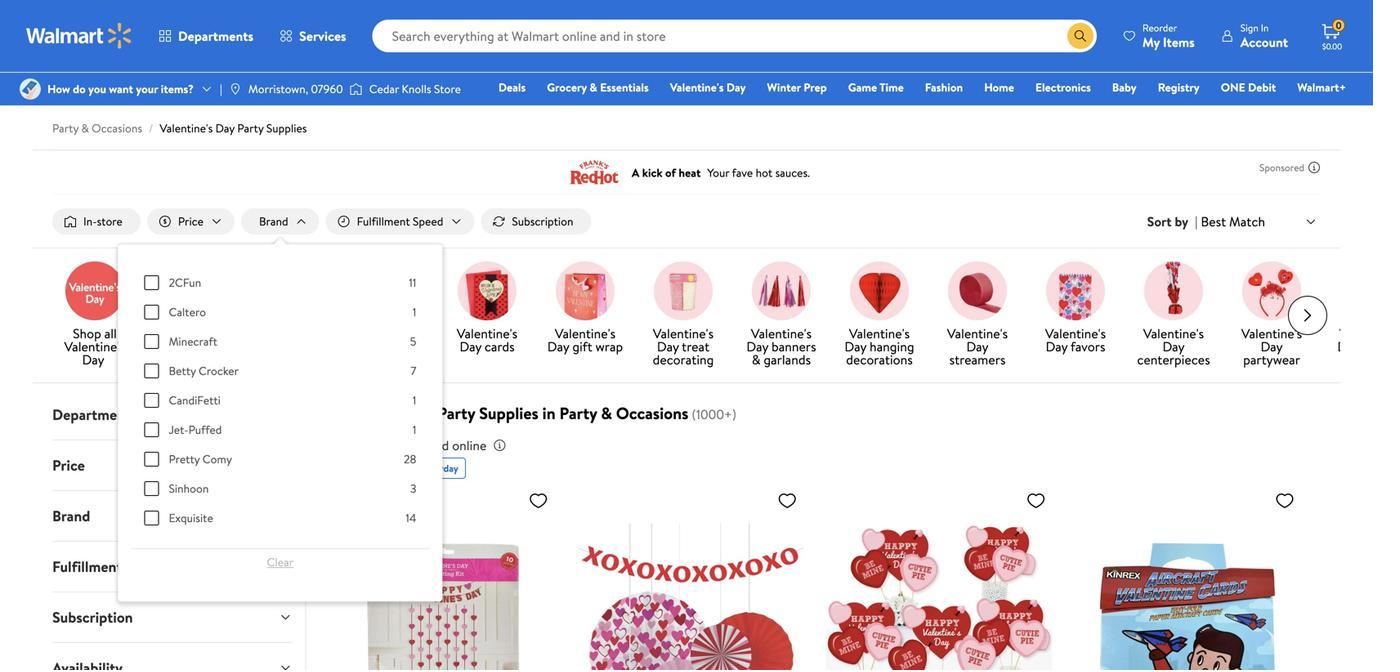 Task type: describe. For each thing, give the bounding box(es) containing it.
fulfillment speed inside sort and filter section element
[[357, 213, 443, 229]]

valentine's day party supplies link
[[150, 262, 235, 369]]

home
[[984, 79, 1014, 95]]

valentine's for streamers
[[947, 325, 1008, 343]]

0 vertical spatial supplies
[[266, 120, 307, 136]]

valentine's day centerpieces
[[1137, 325, 1210, 369]]

my
[[1142, 33, 1160, 51]]

fulfillment speed tab
[[39, 542, 305, 592]]

wrap
[[595, 338, 623, 356]]

day for party
[[165, 338, 187, 356]]

1 for caltero
[[413, 304, 416, 320]]

betty crocker
[[169, 363, 239, 379]]

valentine's day hanging decorations image
[[850, 262, 909, 320]]

time
[[879, 79, 904, 95]]

clear
[[267, 554, 293, 570]]

Search search field
[[372, 20, 1097, 52]]

electronics
[[1035, 79, 1091, 95]]

& right grocery
[[590, 79, 597, 95]]

one debit
[[1221, 79, 1276, 95]]

fulfillment speed inside tab
[[52, 557, 165, 577]]

valentine's right /
[[160, 120, 213, 136]]

valentine's for banners
[[751, 325, 812, 343]]

items?
[[161, 81, 194, 97]]

7
[[411, 363, 416, 379]]

departments inside dropdown button
[[52, 405, 137, 425]]

comy
[[202, 451, 232, 467]]

baby
[[1112, 79, 1137, 95]]

morristown,
[[248, 81, 308, 97]]

sign in to add to favorites list, valentine's day xoxo banner and paper fan decor kit by way to celebrate image
[[777, 490, 797, 511]]

supplies
[[170, 351, 215, 369]]

28
[[404, 451, 416, 467]]

0 vertical spatial occasions
[[92, 120, 142, 136]]

walmart image
[[26, 23, 132, 49]]

valentine's for gift
[[555, 325, 615, 343]]

jet-puffed
[[169, 422, 222, 438]]

day for gift
[[547, 338, 569, 356]]

price button inside sort and filter section element
[[147, 208, 235, 235]]

100+
[[336, 461, 357, 475]]

deals link
[[491, 78, 533, 96]]

search icon image
[[1074, 29, 1087, 42]]

valentine's day treat decorating image
[[654, 262, 713, 320]]

valentine's day party supplies link
[[160, 120, 307, 136]]

best match button
[[1198, 211, 1321, 232]]

valentine's day red and pink happy valentine's day decoration kit, 10 pieces, by way to celebrate image
[[329, 484, 555, 670]]

hanging
[[870, 338, 914, 356]]

valentine's day party supplies
[[163, 325, 223, 369]]

group inside sort and filter section element
[[144, 0, 416, 539]]

price inside tab
[[52, 455, 85, 476]]

treat
[[682, 338, 710, 356]]

day for tableware
[[378, 338, 400, 356]]

party & occasions / valentine's day party supplies
[[52, 120, 307, 136]]

deals
[[498, 79, 526, 95]]

valentine's for party
[[163, 325, 223, 343]]

party
[[190, 338, 220, 356]]

11
[[409, 275, 416, 291]]

day inside the shop all valentine's day
[[82, 351, 104, 369]]

valentine's day treat decorating link
[[641, 262, 726, 369]]

valentine's for partywear
[[1241, 325, 1302, 343]]

sign in to add to favorites list, big dot of happiness conversation hearts - valentine's day party centerpiece sticks - table toppers - set of 15 image
[[1026, 490, 1046, 511]]

valentine's day hanging decorations link
[[837, 262, 922, 369]]

0 vertical spatial |
[[220, 81, 222, 97]]

streamers
[[949, 351, 1006, 369]]

day for hanging
[[845, 338, 866, 356]]

valentine's day centerpieces link
[[1131, 262, 1216, 369]]

speed inside tab
[[126, 557, 165, 577]]

fashion
[[925, 79, 963, 95]]

subscription button
[[481, 208, 591, 235]]

5
[[410, 334, 416, 349]]

in-
[[83, 213, 97, 229]]

store
[[97, 213, 122, 229]]

gift
[[572, 338, 592, 356]]

valentine's day partywear link
[[1229, 262, 1314, 369]]

in
[[1261, 21, 1269, 35]]

2cfun
[[169, 275, 201, 291]]

walmart+ link
[[1290, 78, 1353, 96]]

day for treat
[[657, 338, 679, 356]]

fulfillment inside tab
[[52, 557, 122, 577]]

cedar knolls store
[[369, 81, 461, 97]]

clear button
[[144, 549, 416, 575]]

centerpieces
[[1137, 351, 1210, 369]]

valentine's day
[[670, 79, 746, 95]]

departments button
[[145, 16, 266, 56]]

valentine's day hanging decorations
[[845, 325, 914, 369]]

valentine's day tableware
[[359, 325, 419, 369]]

0 vertical spatial brand button
[[241, 208, 319, 235]]

day for streamers
[[966, 338, 989, 356]]

reorder my items
[[1142, 21, 1195, 51]]

by
[[1175, 213, 1188, 231]]

how do you want your items?
[[47, 81, 194, 97]]

winter
[[767, 79, 801, 95]]

1 vertical spatial price button
[[39, 441, 305, 490]]

grocery
[[547, 79, 587, 95]]

subscription button
[[39, 593, 305, 642]]

valentine's day tableware image
[[360, 262, 418, 320]]

items
[[1163, 33, 1195, 51]]

100+ bought since yesterday
[[336, 461, 458, 475]]

| inside sort and filter section element
[[1195, 213, 1198, 231]]

valentine's day gift wrap image
[[556, 262, 615, 320]]

valentine's day banners & garlands image
[[752, 262, 811, 320]]

subscription inside button
[[512, 213, 573, 229]]

all
[[104, 325, 117, 343]]

party right in
[[559, 402, 597, 425]]

walmart+
[[1297, 79, 1346, 95]]

favors
[[1070, 338, 1105, 356]]

(1000+)
[[692, 405, 736, 423]]

winter prep link
[[760, 78, 834, 96]]

party down how at the top left
[[52, 120, 79, 136]]

valentine's day cards image
[[458, 262, 517, 320]]

registry link
[[1150, 78, 1207, 96]]

brand tab
[[39, 491, 305, 541]]

valentine's day streamers link
[[935, 262, 1020, 369]]

/
[[149, 120, 153, 136]]

valentine's day xoxo banner and paper fan decor kit by way to celebrate image
[[578, 484, 804, 670]]

valentine's day partywear
[[1241, 325, 1302, 369]]

reorder
[[1142, 21, 1177, 35]]

& down do
[[81, 120, 89, 136]]

sign in to add to favorites list, kinrex valentines day paper airplane cards for kids - 36 count image
[[1275, 490, 1295, 511]]

1 for candifetti
[[413, 392, 416, 408]]

valentine's for tableware
[[359, 325, 419, 343]]

decorating
[[653, 351, 714, 369]]

valentine's day banners & garlands link
[[739, 262, 824, 369]]

14
[[406, 510, 416, 526]]

1 vertical spatial price
[[326, 436, 355, 454]]

candifetti
[[169, 392, 220, 408]]

valentine's day treat decorating
[[653, 325, 714, 369]]

shop all valentine's day image
[[65, 262, 124, 320]]

valentine's for cards
[[457, 325, 517, 343]]

valentine's day favors image
[[1046, 262, 1105, 320]]

valentine's day gift wrap link
[[543, 262, 628, 356]]

partywear
[[1243, 351, 1300, 369]]



Task type: locate. For each thing, give the bounding box(es) containing it.
party
[[52, 120, 79, 136], [237, 120, 264, 136], [438, 402, 475, 425], [559, 402, 597, 425]]

valentine's down valentine's day favors image
[[1045, 325, 1106, 343]]

subscription inside dropdown button
[[52, 607, 133, 628]]

one
[[1221, 79, 1245, 95]]

brand for bottom brand dropdown button
[[52, 506, 90, 526]]

1 vertical spatial speed
[[126, 557, 165, 577]]

debit
[[1248, 79, 1276, 95]]

subscription
[[512, 213, 573, 229], [52, 607, 133, 628]]

1 1 from the top
[[413, 304, 416, 320]]

day inside valentine's day favors
[[1046, 338, 1068, 356]]

tab
[[39, 643, 305, 670]]

1 vertical spatial brand button
[[39, 491, 305, 541]]

1 horizontal spatial subscription
[[512, 213, 573, 229]]

price when purchased online
[[326, 436, 487, 454]]

party down morristown,
[[237, 120, 264, 136]]

baby link
[[1105, 78, 1144, 96]]

day inside valentine's day party supplies
[[165, 338, 187, 356]]

0
[[1336, 19, 1342, 32]]

day inside valentine's day partywear
[[1261, 338, 1283, 356]]

speed up 11
[[413, 213, 443, 229]]

1 horizontal spatial fulfillment speed button
[[326, 208, 474, 235]]

valentine's up tableware
[[359, 325, 419, 343]]

kinrex valentines day paper airplane cards for kids - 36 count image
[[1075, 484, 1301, 670]]

party up online
[[438, 402, 475, 425]]

 image
[[20, 78, 41, 100]]

0 vertical spatial fulfillment speed
[[357, 213, 443, 229]]

day up the betty
[[165, 338, 187, 356]]

caltero
[[169, 304, 206, 320]]

day left cards
[[460, 338, 481, 356]]

day for partywear
[[1261, 338, 1283, 356]]

departments up items?
[[178, 27, 253, 45]]

1 vertical spatial fulfillment speed button
[[39, 542, 305, 592]]

departments button
[[39, 390, 305, 440]]

day inside valentine's day cards
[[460, 338, 481, 356]]

in-store button
[[52, 208, 140, 235]]

occasions left (1000+)
[[616, 402, 688, 425]]

game time
[[848, 79, 904, 95]]

0 horizontal spatial occasions
[[92, 120, 142, 136]]

1 horizontal spatial brand
[[259, 213, 288, 229]]

fulfillment speed
[[357, 213, 443, 229], [52, 557, 165, 577]]

Walmart Site-Wide search field
[[372, 20, 1097, 52]]

departments inside popup button
[[178, 27, 253, 45]]

 image left cedar
[[350, 81, 363, 97]]

day left the banners
[[747, 338, 768, 356]]

want
[[109, 81, 133, 97]]

day for favors
[[1046, 338, 1068, 356]]

prep
[[804, 79, 827, 95]]

day down valentine's day centerpieces image
[[1163, 338, 1185, 356]]

2 horizontal spatial price
[[326, 436, 355, 454]]

0 horizontal spatial |
[[220, 81, 222, 97]]

3 1 from the top
[[413, 422, 416, 438]]

valentine's day streamers image
[[948, 262, 1007, 320]]

cards
[[485, 338, 515, 356]]

day inside valentine's day hanging decorations
[[845, 338, 866, 356]]

departments tab
[[39, 390, 305, 440]]

betty
[[169, 363, 196, 379]]

valentine's day tableware link
[[347, 262, 432, 369]]

0 horizontal spatial fulfillment
[[52, 557, 122, 577]]

pretty comy
[[169, 451, 232, 467]]

day left treat
[[657, 338, 679, 356]]

departments down valentine's
[[52, 405, 137, 425]]

1 horizontal spatial fulfillment
[[357, 213, 410, 229]]

day inside valentine's day banners & garlands
[[747, 338, 768, 356]]

store
[[434, 81, 461, 97]]

2 1 from the top
[[413, 392, 416, 408]]

valentine's down walmart site-wide search field
[[670, 79, 724, 95]]

1 vertical spatial occasions
[[616, 402, 688, 425]]

crocker
[[199, 363, 239, 379]]

valentine's inside the valentine's day centerpieces
[[1143, 325, 1204, 343]]

in
[[542, 402, 556, 425]]

big dot of happiness conversation hearts - valentine's day party centerpiece sticks - table toppers - set of 15 image
[[826, 484, 1052, 670]]

0 vertical spatial price
[[178, 213, 203, 229]]

1
[[413, 304, 416, 320], [413, 392, 416, 408], [413, 422, 416, 438]]

fulfillment speed down brand tab
[[52, 557, 165, 577]]

valentine's down valentine's day cards image
[[457, 325, 517, 343]]

day inside valentine's day treat decorating
[[657, 338, 679, 356]]

fulfillment speed up 11
[[357, 213, 443, 229]]

1 horizontal spatial supplies
[[479, 402, 538, 425]]

0 vertical spatial brand
[[259, 213, 288, 229]]

valentine's inside valentine's day treat decorating
[[653, 325, 714, 343]]

valentine's up 'partywear'
[[1241, 325, 1302, 343]]

day for party
[[406, 402, 434, 425]]

legal information image
[[493, 439, 506, 452]]

day inside the valentine's day centerpieces
[[1163, 338, 1185, 356]]

1 vertical spatial departments
[[52, 405, 137, 425]]

& right in
[[601, 402, 612, 425]]

supplies down morristown,
[[266, 120, 307, 136]]

occasions left /
[[92, 120, 142, 136]]

1 vertical spatial supplies
[[479, 402, 538, 425]]

0 vertical spatial speed
[[413, 213, 443, 229]]

valentine's up decorating
[[653, 325, 714, 343]]

price tab
[[39, 441, 305, 490]]

valentine's day centerpieces image
[[1144, 262, 1203, 320]]

1 horizontal spatial price
[[178, 213, 203, 229]]

fulfillment inside sort and filter section element
[[357, 213, 410, 229]]

shop all valentine's day link
[[52, 262, 137, 369]]

day up purchased
[[406, 402, 434, 425]]

valent link
[[1327, 262, 1373, 356]]

& inside valentine's day banners & garlands
[[752, 351, 760, 369]]

online
[[452, 436, 487, 454]]

fulfillment speed button up 11
[[326, 208, 474, 235]]

ad disclaimer and feedback image
[[1308, 161, 1321, 174]]

 image
[[350, 81, 363, 97], [229, 83, 242, 96]]

price inside sort and filter section element
[[178, 213, 203, 229]]

valentine's up garlands in the bottom right of the page
[[751, 325, 812, 343]]

valentine's inside valentine's day banners & garlands
[[751, 325, 812, 343]]

day inside valentine's day streamers
[[966, 338, 989, 356]]

1 horizontal spatial |
[[1195, 213, 1198, 231]]

0 horizontal spatial fulfillment speed
[[52, 557, 165, 577]]

0 horizontal spatial subscription
[[52, 607, 133, 628]]

0 horizontal spatial price
[[52, 455, 85, 476]]

valentine's up centerpieces
[[1143, 325, 1204, 343]]

valentine's day cards
[[457, 325, 517, 356]]

valentine's for hanging
[[849, 325, 910, 343]]

day right /
[[215, 120, 235, 136]]

$0.00
[[1322, 41, 1342, 52]]

purchased
[[391, 436, 449, 454]]

valentine's down valentine's day gift wrap "image"
[[555, 325, 615, 343]]

best
[[1201, 212, 1226, 230]]

valentine's for centerpieces
[[1143, 325, 1204, 343]]

party & occasions link
[[52, 120, 142, 136]]

valentine's inside valentine's day hanging decorations
[[849, 325, 910, 343]]

1 horizontal spatial occasions
[[616, 402, 688, 425]]

| up valentine's day party supplies link
[[220, 81, 222, 97]]

valentine's up the decorations
[[849, 325, 910, 343]]

sign
[[1240, 21, 1258, 35]]

1 horizontal spatial departments
[[178, 27, 253, 45]]

grocery & essentials
[[547, 79, 649, 95]]

day left winter
[[726, 79, 746, 95]]

valentine's for treat
[[653, 325, 714, 343]]

how
[[47, 81, 70, 97]]

speed up subscription tab
[[126, 557, 165, 577]]

0 vertical spatial subscription
[[512, 213, 573, 229]]

0 horizontal spatial departments
[[52, 405, 137, 425]]

subscription tab
[[39, 593, 305, 642]]

bought
[[360, 461, 391, 475]]

day left favors
[[1046, 338, 1068, 356]]

None checkbox
[[144, 275, 159, 290], [144, 364, 159, 378], [144, 393, 159, 408], [144, 481, 159, 496], [144, 275, 159, 290], [144, 364, 159, 378], [144, 393, 159, 408], [144, 481, 159, 496]]

day left hanging
[[845, 338, 866, 356]]

fulfillment
[[357, 213, 410, 229], [52, 557, 122, 577]]

day for centerpieces
[[1163, 338, 1185, 356]]

tableware
[[361, 351, 417, 369]]

when
[[358, 436, 388, 454]]

day down shop
[[82, 351, 104, 369]]

speed inside sort and filter section element
[[413, 213, 443, 229]]

valentine's down caltero
[[163, 325, 223, 343]]

cedar
[[369, 81, 399, 97]]

1 horizontal spatial speed
[[413, 213, 443, 229]]

1 for jet-puffed
[[413, 422, 416, 438]]

0 horizontal spatial supplies
[[266, 120, 307, 136]]

valentine's day link
[[663, 78, 753, 96]]

registry
[[1158, 79, 1200, 95]]

brand inside sort and filter section element
[[259, 213, 288, 229]]

valentine's day partywear image
[[1242, 262, 1301, 320]]

1 down 7
[[413, 392, 416, 408]]

day left '5'
[[378, 338, 400, 356]]

knolls
[[402, 81, 431, 97]]

0 horizontal spatial fulfillment speed button
[[39, 542, 305, 592]]

valentine's day favors link
[[1033, 262, 1118, 356]]

 image up valentine's day party supplies link
[[229, 83, 242, 96]]

0 vertical spatial fulfillment speed button
[[326, 208, 474, 235]]

1 vertical spatial fulfillment
[[52, 557, 122, 577]]

0 vertical spatial 1
[[413, 304, 416, 320]]

2 vertical spatial price
[[52, 455, 85, 476]]

valentine's day favors
[[1045, 325, 1106, 356]]

valentine's up when
[[326, 402, 402, 425]]

valentine's for favors
[[1045, 325, 1106, 343]]

price button down jet-
[[39, 441, 305, 490]]

1 horizontal spatial fulfillment speed
[[357, 213, 443, 229]]

| right the by
[[1195, 213, 1198, 231]]

sign in to add to favorites list, valentine's day red and pink happy valentine's day decoration kit, 10 pieces, by way to celebrate image
[[529, 490, 548, 511]]

decorations
[[846, 351, 913, 369]]

valentine's for party
[[326, 402, 402, 425]]

game
[[848, 79, 877, 95]]

fulfillment speed button up subscription tab
[[39, 542, 305, 592]]

1 vertical spatial |
[[1195, 213, 1198, 231]]

2 vertical spatial 1
[[413, 422, 416, 438]]

 image for cedar knolls store
[[350, 81, 363, 97]]

fashion link
[[918, 78, 970, 96]]

& left garlands in the bottom right of the page
[[752, 351, 760, 369]]

1 vertical spatial fulfillment speed
[[52, 557, 165, 577]]

day left the gift
[[547, 338, 569, 356]]

1 vertical spatial brand
[[52, 506, 90, 526]]

0 horizontal spatial speed
[[126, 557, 165, 577]]

0 vertical spatial price button
[[147, 208, 235, 235]]

07960
[[311, 81, 343, 97]]

1 vertical spatial subscription
[[52, 607, 133, 628]]

shop
[[73, 325, 101, 343]]

shop all valentine's day
[[64, 325, 125, 369]]

day for cards
[[460, 338, 481, 356]]

morristown, 07960
[[248, 81, 343, 97]]

pretty
[[169, 451, 200, 467]]

valentine's up streamers
[[947, 325, 1008, 343]]

grocery & essentials link
[[540, 78, 656, 96]]

brand for top brand dropdown button
[[259, 213, 288, 229]]

sort by |
[[1147, 213, 1198, 231]]

1 vertical spatial 1
[[413, 392, 416, 408]]

day down the valentine's day streamers image on the right of page
[[966, 338, 989, 356]]

0 vertical spatial departments
[[178, 27, 253, 45]]

electronics link
[[1028, 78, 1098, 96]]

0 horizontal spatial brand
[[52, 506, 90, 526]]

brand inside brand tab
[[52, 506, 90, 526]]

group
[[144, 0, 416, 539]]

valentine's day party supplies image
[[163, 262, 222, 320]]

price button
[[147, 208, 235, 235], [39, 441, 305, 490]]

day inside valentine's day gift wrap
[[547, 338, 569, 356]]

1 horizontal spatial  image
[[350, 81, 363, 97]]

0 vertical spatial fulfillment
[[357, 213, 410, 229]]

 image for morristown, 07960
[[229, 83, 242, 96]]

1 up 28 in the bottom of the page
[[413, 422, 416, 438]]

|
[[220, 81, 222, 97], [1195, 213, 1198, 231]]

sponsored
[[1259, 161, 1304, 174]]

day for banners
[[747, 338, 768, 356]]

your
[[136, 81, 158, 97]]

brand button
[[241, 208, 319, 235], [39, 491, 305, 541]]

day inside valentine's day tableware
[[378, 338, 400, 356]]

None checkbox
[[144, 305, 159, 320], [144, 334, 159, 349], [144, 423, 159, 437], [144, 452, 159, 467], [144, 511, 159, 526], [144, 305, 159, 320], [144, 334, 159, 349], [144, 423, 159, 437], [144, 452, 159, 467], [144, 511, 159, 526]]

1 up '5'
[[413, 304, 416, 320]]

next slide for chipmodulewithimages list image
[[1288, 296, 1327, 335]]

in-store
[[83, 213, 122, 229]]

sort and filter section element
[[33, 0, 1340, 602]]

supplies up legal information icon
[[479, 402, 538, 425]]

home link
[[977, 78, 1021, 96]]

garlands
[[764, 351, 811, 369]]

valentine's
[[670, 79, 724, 95], [160, 120, 213, 136], [163, 325, 223, 343], [359, 325, 419, 343], [457, 325, 517, 343], [555, 325, 615, 343], [653, 325, 714, 343], [751, 325, 812, 343], [849, 325, 910, 343], [947, 325, 1008, 343], [1045, 325, 1106, 343], [1143, 325, 1204, 343], [1241, 325, 1302, 343], [326, 402, 402, 425]]

price button up 2cfun
[[147, 208, 235, 235]]

valentine's inside valentine's day gift wrap
[[555, 325, 615, 343]]

winter prep
[[767, 79, 827, 95]]

exquisite
[[169, 510, 213, 526]]

day down valentine's day partywear 'image'
[[1261, 338, 1283, 356]]

0 horizontal spatial  image
[[229, 83, 242, 96]]

group containing 2cfun
[[144, 0, 416, 539]]

banners
[[771, 338, 816, 356]]

essentials
[[600, 79, 649, 95]]

match
[[1229, 212, 1265, 230]]



Task type: vqa. For each thing, say whether or not it's contained in the screenshot.
Ceiling in the Lighting & Ceiling Fans
no



